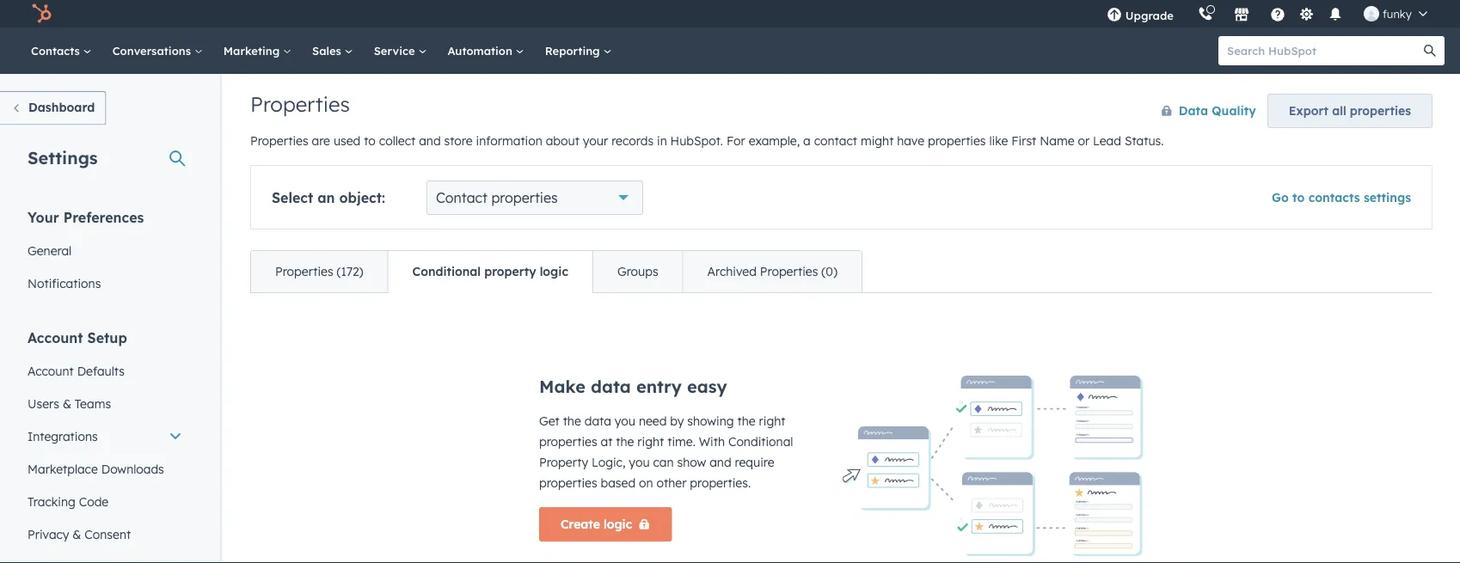 Task type: describe. For each thing, give the bounding box(es) containing it.
select
[[272, 189, 313, 206]]

privacy & consent link
[[17, 518, 193, 551]]

contacts
[[1309, 190, 1361, 205]]

archived properties (0)
[[708, 264, 838, 279]]

search button
[[1416, 36, 1445, 65]]

hubspot image
[[31, 3, 52, 24]]

properties inside button
[[1350, 103, 1412, 118]]

make data entry easy
[[539, 376, 728, 397]]

setup
[[87, 329, 127, 346]]

groups
[[618, 264, 659, 279]]

help image
[[1271, 8, 1286, 23]]

properties (172) link
[[251, 251, 388, 292]]

example,
[[749, 133, 800, 148]]

data inside get the data you need by showing the right properties at the right time. with conditional property logic, you can show and require properties based on other properties.
[[585, 414, 612, 429]]

like
[[990, 133, 1009, 148]]

with
[[699, 434, 725, 449]]

conditional property logic link
[[388, 251, 593, 292]]

can
[[653, 455, 674, 470]]

showing
[[688, 414, 734, 429]]

conversations
[[112, 43, 194, 58]]

and inside get the data you need by showing the right properties at the right time. with conditional property logic, you can show and require properties based on other properties.
[[710, 455, 732, 470]]

conversations link
[[102, 28, 213, 74]]

first
[[1012, 133, 1037, 148]]

other
[[657, 476, 687, 491]]

need
[[639, 414, 667, 429]]

export all properties
[[1289, 103, 1412, 118]]

1 vertical spatial to
[[1293, 190, 1305, 205]]

require
[[735, 455, 775, 470]]

integrations
[[28, 429, 98, 444]]

privacy & consent
[[28, 527, 131, 542]]

object:
[[339, 189, 385, 206]]

0 horizontal spatial to
[[364, 133, 376, 148]]

are
[[312, 133, 330, 148]]

preferences
[[63, 209, 144, 226]]

Search HubSpot search field
[[1219, 36, 1430, 65]]

your preferences element
[[17, 208, 193, 300]]

& for users
[[63, 396, 71, 411]]

on
[[639, 476, 653, 491]]

(0)
[[822, 264, 838, 279]]

service link
[[364, 28, 437, 74]]

dashboard link
[[0, 91, 106, 125]]

& for privacy
[[73, 527, 81, 542]]

account setup
[[28, 329, 127, 346]]

marketing link
[[213, 28, 302, 74]]

conditional property logic
[[413, 264, 569, 279]]

menu containing funky
[[1095, 0, 1440, 28]]

your
[[28, 209, 59, 226]]

contacts link
[[21, 28, 102, 74]]

calling icon image
[[1198, 7, 1214, 22]]

entry
[[637, 376, 682, 397]]

funky
[[1383, 6, 1413, 21]]

logic inside button
[[604, 517, 633, 532]]

records
[[612, 133, 654, 148]]

easy
[[687, 376, 728, 397]]

used
[[334, 133, 361, 148]]

automation link
[[437, 28, 535, 74]]

downloads
[[101, 462, 164, 477]]

notifications image
[[1328, 8, 1344, 23]]

quality
[[1212, 103, 1257, 118]]

tracking code
[[28, 494, 109, 509]]

1 vertical spatial right
[[638, 434, 664, 449]]

tab list containing properties (172)
[[250, 250, 863, 293]]

logic inside tab list
[[540, 264, 569, 279]]

collect
[[379, 133, 416, 148]]

account for account setup
[[28, 329, 83, 346]]

your preferences
[[28, 209, 144, 226]]

users & teams
[[28, 396, 111, 411]]

search image
[[1425, 45, 1437, 57]]

data quality
[[1179, 103, 1257, 118]]

upgrade image
[[1107, 8, 1122, 23]]

time.
[[668, 434, 696, 449]]

all
[[1333, 103, 1347, 118]]

hubspot.
[[671, 133, 724, 148]]

tracking code link
[[17, 486, 193, 518]]

conditional inside conditional property logic link
[[413, 264, 481, 279]]

or
[[1078, 133, 1090, 148]]

settings
[[1364, 190, 1412, 205]]

go
[[1272, 190, 1289, 205]]

properties down property
[[539, 476, 598, 491]]

tracking
[[28, 494, 76, 509]]

sales link
[[302, 28, 364, 74]]

0 horizontal spatial the
[[563, 414, 581, 429]]

properties up property
[[539, 434, 598, 449]]

get the data you need by showing the right properties at the right time. with conditional property logic, you can show and require properties based on other properties.
[[539, 414, 794, 491]]

properties for properties are used to collect and store information about your records in hubspot. for example, a contact might have properties like first name or lead status.
[[250, 133, 308, 148]]

teams
[[75, 396, 111, 411]]

get
[[539, 414, 560, 429]]

properties for properties
[[250, 91, 350, 117]]

contacts
[[31, 43, 83, 58]]

reporting
[[545, 43, 603, 58]]

0 vertical spatial and
[[419, 133, 441, 148]]

1 vertical spatial you
[[629, 455, 650, 470]]

properties for properties (172)
[[275, 264, 333, 279]]

your
[[583, 133, 608, 148]]



Task type: vqa. For each thing, say whether or not it's contained in the screenshot.
top Set
no



Task type: locate. For each thing, give the bounding box(es) containing it.
reporting link
[[535, 28, 622, 74]]

conditional up the require
[[729, 434, 794, 449]]

consent
[[85, 527, 131, 542]]

logic right property at left top
[[540, 264, 569, 279]]

0 vertical spatial account
[[28, 329, 83, 346]]

archived properties (0) link
[[683, 251, 862, 292]]

an
[[318, 189, 335, 206]]

integrations button
[[17, 420, 193, 453]]

0 vertical spatial you
[[615, 414, 636, 429]]

account
[[28, 329, 83, 346], [28, 363, 74, 379]]

dashboard
[[28, 100, 95, 115]]

property
[[484, 264, 536, 279]]

account setup element
[[17, 328, 193, 563]]

properties right all
[[1350, 103, 1412, 118]]

and up properties.
[[710, 455, 732, 470]]

0 vertical spatial &
[[63, 396, 71, 411]]

sales
[[312, 43, 345, 58]]

conditional
[[413, 264, 481, 279], [729, 434, 794, 449]]

0 vertical spatial to
[[364, 133, 376, 148]]

and left store
[[419, 133, 441, 148]]

account defaults
[[28, 363, 125, 379]]

contact properties
[[436, 189, 558, 206]]

account inside account defaults link
[[28, 363, 74, 379]]

2 account from the top
[[28, 363, 74, 379]]

0 vertical spatial conditional
[[413, 264, 481, 279]]

to right go
[[1293, 190, 1305, 205]]

export
[[1289, 103, 1329, 118]]

right down need
[[638, 434, 664, 449]]

create logic button
[[539, 508, 672, 542]]

menu
[[1095, 0, 1440, 28]]

help button
[[1264, 0, 1293, 28]]

you left need
[[615, 414, 636, 429]]

1 horizontal spatial and
[[710, 455, 732, 470]]

groups link
[[593, 251, 683, 292]]

general link
[[17, 234, 193, 267]]

about
[[546, 133, 580, 148]]

service
[[374, 43, 418, 58]]

data quality button
[[1144, 94, 1258, 128]]

& right privacy on the bottom left of page
[[73, 527, 81, 542]]

create
[[561, 517, 600, 532]]

marketplace downloads
[[28, 462, 164, 477]]

marketplaces button
[[1224, 0, 1260, 28]]

0 horizontal spatial logic
[[540, 264, 569, 279]]

the right the get
[[563, 414, 581, 429]]

properties.
[[690, 476, 751, 491]]

properties inside popup button
[[492, 189, 558, 206]]

status.
[[1125, 133, 1164, 148]]

0 horizontal spatial right
[[638, 434, 664, 449]]

contact properties button
[[427, 181, 644, 215]]

1 horizontal spatial conditional
[[729, 434, 794, 449]]

1 vertical spatial logic
[[604, 517, 633, 532]]

you up on
[[629, 455, 650, 470]]

0 horizontal spatial conditional
[[413, 264, 481, 279]]

1 vertical spatial account
[[28, 363, 74, 379]]

0 vertical spatial right
[[759, 414, 786, 429]]

logic right create
[[604, 517, 633, 532]]

users
[[28, 396, 59, 411]]

1 horizontal spatial &
[[73, 527, 81, 542]]

to right used
[[364, 133, 376, 148]]

marketplace
[[28, 462, 98, 477]]

based
[[601, 476, 636, 491]]

upgrade
[[1126, 8, 1174, 22]]

make
[[539, 376, 586, 397]]

in
[[657, 133, 667, 148]]

go to contacts settings
[[1272, 190, 1412, 205]]

properties up 'are'
[[250, 91, 350, 117]]

1 horizontal spatial right
[[759, 414, 786, 429]]

2 horizontal spatial the
[[738, 414, 756, 429]]

funky town image
[[1364, 6, 1380, 22]]

1 horizontal spatial to
[[1293, 190, 1305, 205]]

the right showing
[[738, 414, 756, 429]]

(172)
[[337, 264, 364, 279]]

export all properties button
[[1268, 94, 1433, 128]]

marketplaces image
[[1234, 8, 1250, 23]]

settings link
[[1296, 5, 1318, 23]]

marketplace downloads link
[[17, 453, 193, 486]]

contact
[[814, 133, 858, 148]]

you
[[615, 414, 636, 429], [629, 455, 650, 470]]

at
[[601, 434, 613, 449]]

1 vertical spatial data
[[585, 414, 612, 429]]

name
[[1040, 133, 1075, 148]]

0 vertical spatial logic
[[540, 264, 569, 279]]

calling icon button
[[1191, 2, 1221, 25]]

conditional left property at left top
[[413, 264, 481, 279]]

1 horizontal spatial logic
[[604, 517, 633, 532]]

properties left the like
[[928, 133, 986, 148]]

property
[[539, 455, 588, 470]]

notifications link
[[17, 267, 193, 300]]

for
[[727, 133, 746, 148]]

properties inside "link"
[[275, 264, 333, 279]]

tab list
[[250, 250, 863, 293]]

properties are used to collect and store information about your records in hubspot. for example, a contact might have properties like first name or lead status.
[[250, 133, 1164, 148]]

data
[[1179, 103, 1209, 118]]

have
[[897, 133, 925, 148]]

general
[[28, 243, 72, 258]]

settings image
[[1299, 7, 1315, 23]]

marketing
[[223, 43, 283, 58]]

properties (172)
[[275, 264, 364, 279]]

show
[[677, 455, 707, 470]]

account up users
[[28, 363, 74, 379]]

0 horizontal spatial and
[[419, 133, 441, 148]]

create logic
[[561, 517, 633, 532]]

logic,
[[592, 455, 626, 470]]

1 vertical spatial conditional
[[729, 434, 794, 449]]

account up account defaults in the left of the page
[[28, 329, 83, 346]]

account defaults link
[[17, 355, 193, 388]]

properties left (0)
[[760, 264, 818, 279]]

notifications button
[[1321, 0, 1351, 28]]

1 vertical spatial and
[[710, 455, 732, 470]]

0 vertical spatial data
[[591, 376, 631, 397]]

data left entry at the bottom
[[591, 376, 631, 397]]

1 vertical spatial &
[[73, 527, 81, 542]]

funky button
[[1354, 0, 1438, 28]]

notifications
[[28, 276, 101, 291]]

1 horizontal spatial the
[[616, 434, 634, 449]]

lead
[[1093, 133, 1122, 148]]

the right at
[[616, 434, 634, 449]]

store
[[444, 133, 473, 148]]

information
[[476, 133, 543, 148]]

contact
[[436, 189, 488, 206]]

data up at
[[585, 414, 612, 429]]

defaults
[[77, 363, 125, 379]]

properties
[[1350, 103, 1412, 118], [928, 133, 986, 148], [492, 189, 558, 206], [539, 434, 598, 449], [539, 476, 598, 491]]

1 account from the top
[[28, 329, 83, 346]]

might
[[861, 133, 894, 148]]

automation
[[448, 43, 516, 58]]

& right users
[[63, 396, 71, 411]]

account for account defaults
[[28, 363, 74, 379]]

conditional inside get the data you need by showing the right properties at the right time. with conditional property logic, you can show and require properties based on other properties.
[[729, 434, 794, 449]]

and
[[419, 133, 441, 148], [710, 455, 732, 470]]

select an object:
[[272, 189, 385, 206]]

properties left 'are'
[[250, 133, 308, 148]]

properties left (172)
[[275, 264, 333, 279]]

properties down information
[[492, 189, 558, 206]]

0 horizontal spatial &
[[63, 396, 71, 411]]

right up the require
[[759, 414, 786, 429]]



